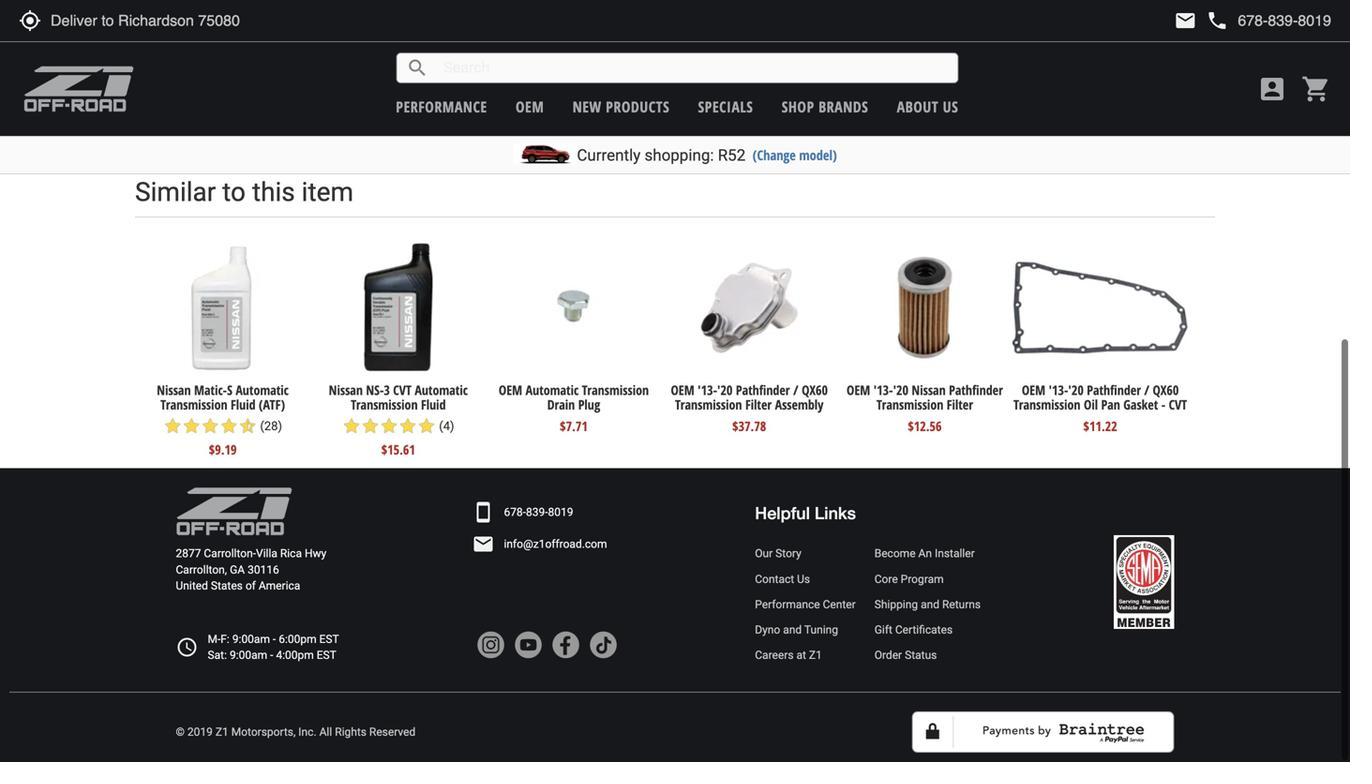 Task type: describe. For each thing, give the bounding box(es) containing it.
a
[[1136, 41, 1143, 59]]

©
[[176, 725, 185, 739]]

core program link
[[874, 571, 981, 587]]

shopping:
[[645, 146, 714, 165]]

3
[[384, 381, 390, 399]]

1 vertical spatial about
[[897, 97, 939, 117]]

drain
[[547, 396, 575, 413]]

6 star from the left
[[361, 417, 380, 435]]

helpful
[[755, 503, 810, 523]]

(4)
[[439, 419, 454, 433]]

and for returns
[[921, 598, 939, 611]]

(28)
[[260, 419, 282, 433]]

center
[[823, 598, 856, 611]]

model)
[[799, 146, 837, 164]]

tuning
[[804, 624, 838, 637]]

states
[[211, 579, 243, 592]]

this
[[1229, 41, 1250, 59]]

question
[[1146, 41, 1192, 59]]

dyno
[[755, 624, 780, 637]]

inc.
[[298, 725, 317, 739]]

new
[[573, 97, 602, 117]]

to
[[222, 177, 246, 208]]

models
[[621, 21, 670, 39]]

an
[[918, 547, 932, 560]]

0 vertical spatial est
[[319, 633, 339, 646]]

specials link
[[698, 97, 753, 117]]

pan
[[1101, 396, 1120, 413]]

m-
[[208, 633, 221, 646]]

oem for oem
[[516, 97, 544, 117]]

fluid inside nissan matic-s automatic transmission fluid (atf) star star star star star_half (28) $9.19
[[231, 396, 256, 413]]

30116
[[248, 563, 279, 576]]

1 vertical spatial est
[[317, 649, 336, 662]]

pathfinder for oem '13-'20 pathfinder / qx60 transmission filter assembly
[[736, 381, 790, 399]]

4:00pm
[[276, 649, 314, 662]]

(change
[[753, 146, 796, 164]]

3 star from the left
[[201, 417, 220, 435]]

careers at z1 link
[[755, 648, 856, 664]]

smartphone 678-839-8019
[[472, 501, 573, 524]]

s
[[227, 381, 232, 399]]

reserved
[[369, 725, 416, 739]]

status
[[905, 649, 937, 662]]

similar to this item
[[135, 177, 353, 208]]

us for about us
[[943, 97, 958, 117]]

account_box link
[[1253, 74, 1292, 104]]

oem '13-'20 pathfinder / qx60 transmission oil pan gasket - cvt $11.22
[[1014, 381, 1187, 435]]

item
[[302, 177, 353, 208]]

dyno and tuning link
[[755, 622, 856, 638]]

nissan for star
[[329, 381, 363, 399]]

pathfinder for oem '13-'20 pathfinder / qx60 transmission oil pan gasket - cvt
[[1087, 381, 1141, 399]]

info@z1offroad.com
[[504, 538, 607, 551]]

oem for oem '13-'20 pathfinder / qx60 transmission oil pan gasket - cvt $11.22
[[1022, 381, 1045, 399]]

/ for pan
[[1144, 381, 1149, 399]]

7 star from the left
[[380, 417, 399, 435]]

oil
[[1084, 396, 1098, 413]]

careers
[[755, 649, 794, 662]]

f:
[[221, 633, 230, 646]]

about inside question_answer ask a question about this product
[[1195, 41, 1226, 59]]

motorsports,
[[231, 725, 296, 739]]

(change model) link
[[753, 146, 837, 164]]

shopping_cart
[[1301, 74, 1331, 104]]

america
[[259, 579, 300, 592]]

contact us link
[[755, 571, 856, 587]]

'13- for $12.56
[[874, 381, 893, 399]]

careers at z1
[[755, 649, 822, 662]]

become an installer link
[[874, 546, 981, 562]]

2 star from the left
[[182, 417, 201, 435]]

cvt inside nissan ns-3 cvt automatic transmission fluid star star star star star (4) $15.61
[[393, 381, 411, 399]]

2019
[[187, 725, 213, 739]]

gift certificates link
[[874, 622, 981, 638]]

transmission inside oem '13-'20 pathfinder / qx60 transmission oil pan gasket - cvt $11.22
[[1014, 396, 1081, 413]]

our story link
[[755, 546, 856, 562]]

account_box
[[1257, 74, 1287, 104]]

new products link
[[573, 97, 670, 117]]

automatic inside nissan matic-s automatic transmission fluid (atf) star star star star star_half (28) $9.19
[[236, 381, 289, 399]]

assembly
[[775, 396, 824, 413]]

839-
[[526, 506, 548, 519]]

story
[[775, 547, 801, 560]]

shipping and returns link
[[874, 597, 981, 613]]

$15.61
[[381, 441, 415, 458]]

email
[[472, 533, 495, 555]]

transmission inside oem automatic transmission drain plug $7.71
[[582, 381, 649, 399]]

products
[[606, 97, 670, 117]]

z1 for at
[[809, 649, 822, 662]]

nissan for star_half
[[157, 381, 191, 399]]

nissan matic-s automatic transmission fluid (atf) star star star star star_half (28) $9.19
[[157, 381, 289, 458]]

'13- for filter
[[698, 381, 717, 399]]

phone
[[1206, 9, 1229, 32]]

our story
[[755, 547, 801, 560]]

links
[[815, 503, 856, 523]]

nissan ns-3 cvt automatic transmission fluid star star star star star (4) $15.61
[[329, 381, 468, 458]]

sema member logo image
[[1114, 535, 1174, 629]]

mail phone
[[1174, 9, 1229, 32]]

gift certificates
[[874, 624, 953, 637]]

$11.22
[[1083, 417, 1117, 435]]

$37.78
[[732, 417, 766, 435]]

transmission inside oem '13-'20 nissan pathfinder transmission filter $12.56
[[876, 396, 943, 413]]

star_half
[[238, 417, 257, 435]]

performance center link
[[755, 597, 856, 613]]

plug
[[578, 396, 600, 413]]

shipping
[[874, 598, 918, 611]]

automatic inside oem automatic transmission drain plug $7.71
[[526, 381, 579, 399]]

awd
[[583, 21, 617, 39]]

returns
[[942, 598, 981, 611]]

z1 company logo image
[[176, 487, 293, 536]]

8019
[[548, 506, 573, 519]]



Task type: locate. For each thing, give the bounding box(es) containing it.
2 horizontal spatial '20
[[1068, 381, 1084, 399]]

678-839-8019 link
[[504, 504, 573, 520]]

pathfinder inside oem '13-'20 nissan pathfinder transmission filter $12.56
[[949, 381, 1003, 399]]

question_answer
[[1087, 39, 1109, 61]]

1 '13- from the left
[[698, 381, 717, 399]]

automatic right s
[[236, 381, 289, 399]]

'13- right assembly
[[874, 381, 893, 399]]

and inside dyno and tuning link
[[783, 624, 802, 637]]

about left "this"
[[1195, 41, 1226, 59]]

'13- for oil
[[1049, 381, 1068, 399]]

0 horizontal spatial z1
[[215, 725, 229, 739]]

2 horizontal spatial pathfinder
[[1087, 381, 1141, 399]]

2 vertical spatial -
[[270, 649, 273, 662]]

fluid up star_half at bottom
[[231, 396, 256, 413]]

facebook link image
[[552, 631, 580, 659]]

1 vertical spatial and
[[783, 624, 802, 637]]

678-
[[504, 506, 526, 519]]

0 horizontal spatial filter
[[745, 396, 772, 413]]

mail
[[1174, 9, 1197, 32]]

hwy
[[305, 547, 326, 560]]

'13- inside oem '13-'20 pathfinder / qx60 transmission oil pan gasket - cvt $11.22
[[1049, 381, 1068, 399]]

ask
[[1114, 41, 1132, 59]]

9 star from the left
[[417, 417, 436, 435]]

/ inside oem '13-'20 pathfinder / qx60 transmission filter assembly $37.78
[[793, 381, 798, 399]]

shop brands
[[782, 97, 868, 117]]

oem inside oem '13-'20 pathfinder / qx60 transmission filter assembly $37.78
[[671, 381, 694, 399]]

0 vertical spatial z1
[[809, 649, 822, 662]]

- inside oem '13-'20 pathfinder / qx60 transmission oil pan gasket - cvt $11.22
[[1161, 396, 1165, 413]]

'20 for filter
[[717, 381, 733, 399]]

qx60 for oem '13-'20 pathfinder / qx60 transmission oil pan gasket - cvt
[[1153, 381, 1179, 399]]

united
[[176, 579, 208, 592]]

core program
[[874, 573, 944, 586]]

9:00am right f:
[[232, 633, 270, 646]]

3 '20 from the left
[[1068, 381, 1084, 399]]

$12.56
[[908, 417, 942, 435]]

0 vertical spatial about
[[1195, 41, 1226, 59]]

1 horizontal spatial filter
[[947, 396, 973, 413]]

6:00pm
[[279, 633, 317, 646]]

2 filter from the left
[[947, 396, 973, 413]]

cvt right the gasket
[[1169, 396, 1187, 413]]

qx60 inside oem '13-'20 pathfinder / qx60 transmission oil pan gasket - cvt $11.22
[[1153, 381, 1179, 399]]

filter inside oem '13-'20 nissan pathfinder transmission filter $12.56
[[947, 396, 973, 413]]

all
[[319, 725, 332, 739]]

8 star from the left
[[399, 417, 417, 435]]

my_location
[[19, 9, 41, 32]]

nissan left matic-
[[157, 381, 191, 399]]

installer
[[935, 547, 975, 560]]

1 '20 from the left
[[717, 381, 733, 399]]

est
[[319, 633, 339, 646], [317, 649, 336, 662]]

2 horizontal spatial nissan
[[912, 381, 946, 399]]

search
[[406, 57, 429, 79]]

2877 carrollton-villa rica hwy carrollton, ga 30116 united states of america
[[176, 547, 326, 592]]

transmission inside nissan ns-3 cvt automatic transmission fluid star star star star star (4) $15.61
[[351, 396, 418, 413]]

2 automatic from the left
[[415, 381, 468, 399]]

/ for assembly
[[793, 381, 798, 399]]

'13- left assembly
[[698, 381, 717, 399]]

transmission up $9.19
[[160, 396, 227, 413]]

- left 6:00pm
[[273, 633, 276, 646]]

performance
[[755, 598, 820, 611]]

1 horizontal spatial and
[[921, 598, 939, 611]]

oem automatic transmission drain plug $7.71
[[499, 381, 649, 435]]

0 horizontal spatial cvt
[[393, 381, 411, 399]]

1 fluid from the left
[[231, 396, 256, 413]]

1 horizontal spatial /
[[1144, 381, 1149, 399]]

2 horizontal spatial automatic
[[526, 381, 579, 399]]

shipping and returns
[[874, 598, 981, 611]]

'20 up $12.56
[[893, 381, 908, 399]]

2 nissan from the left
[[329, 381, 363, 399]]

r52
[[718, 146, 746, 165]]

matic-
[[194, 381, 227, 399]]

gift
[[874, 624, 892, 637]]

3 pathfinder from the left
[[1087, 381, 1141, 399]]

of
[[245, 579, 256, 592]]

villa
[[256, 547, 277, 560]]

1 vertical spatial us
[[797, 573, 810, 586]]

carrollton,
[[176, 563, 227, 576]]

qx60
[[802, 381, 828, 399], [1153, 381, 1179, 399]]

oem for oem automatic transmission drain plug $7.71
[[499, 381, 522, 399]]

shopping_cart link
[[1297, 74, 1331, 104]]

performance
[[396, 97, 487, 117]]

1 nissan from the left
[[157, 381, 191, 399]]

ns-
[[366, 381, 384, 399]]

0 horizontal spatial about
[[897, 97, 939, 117]]

'20 up $37.78
[[717, 381, 733, 399]]

about us
[[897, 97, 958, 117]]

and right the dyno
[[783, 624, 802, 637]]

cvt right 3
[[393, 381, 411, 399]]

transmission left 'oil'
[[1014, 396, 1081, 413]]

0 horizontal spatial /
[[793, 381, 798, 399]]

transmission inside oem '13-'20 pathfinder / qx60 transmission filter assembly $37.78
[[675, 396, 742, 413]]

dyno and tuning
[[755, 624, 838, 637]]

filter inside oem '13-'20 pathfinder / qx60 transmission filter assembly $37.78
[[745, 396, 772, 413]]

$7.71
[[560, 417, 588, 435]]

automatic up $7.71
[[526, 381, 579, 399]]

nissan inside nissan ns-3 cvt automatic transmission fluid star star star star star (4) $15.61
[[329, 381, 363, 399]]

'13- left 'oil'
[[1049, 381, 1068, 399]]

/
[[793, 381, 798, 399], [1144, 381, 1149, 399]]

1 horizontal spatial cvt
[[1169, 396, 1187, 413]]

2 '20 from the left
[[893, 381, 908, 399]]

0 horizontal spatial '20
[[717, 381, 733, 399]]

0 horizontal spatial and
[[783, 624, 802, 637]]

and down "core program" link
[[921, 598, 939, 611]]

z1 motorsports logo image
[[23, 66, 135, 113]]

become an installer
[[874, 547, 975, 560]]

1 vertical spatial -
[[273, 633, 276, 646]]

1 horizontal spatial nissan
[[329, 381, 363, 399]]

sat:
[[208, 649, 227, 662]]

1 pathfinder from the left
[[736, 381, 790, 399]]

qx60 inside oem '13-'20 pathfinder / qx60 transmission filter assembly $37.78
[[802, 381, 828, 399]]

1 horizontal spatial '13-
[[874, 381, 893, 399]]

shop
[[782, 97, 814, 117]]

transmission up $12.56
[[876, 396, 943, 413]]

'20 for oil
[[1068, 381, 1084, 399]]

0 horizontal spatial qx60
[[802, 381, 828, 399]]

instagram link image
[[477, 631, 505, 659]]

1 horizontal spatial automatic
[[415, 381, 468, 399]]

2 / from the left
[[1144, 381, 1149, 399]]

pathfinder inside oem '13-'20 pathfinder / qx60 transmission filter assembly $37.78
[[736, 381, 790, 399]]

contact
[[755, 573, 794, 586]]

2 horizontal spatial '13-
[[1049, 381, 1068, 399]]

youtube link image
[[514, 631, 542, 659]]

0 vertical spatial us
[[943, 97, 958, 117]]

/ inside oem '13-'20 pathfinder / qx60 transmission oil pan gasket - cvt $11.22
[[1144, 381, 1149, 399]]

0 vertical spatial -
[[1161, 396, 1165, 413]]

1 automatic from the left
[[236, 381, 289, 399]]

0 horizontal spatial pathfinder
[[736, 381, 790, 399]]

z1 right 2019
[[215, 725, 229, 739]]

nissan left ns- at the left bottom of the page
[[329, 381, 363, 399]]

cvt inside oem '13-'20 pathfinder / qx60 transmission oil pan gasket - cvt $11.22
[[1169, 396, 1187, 413]]

1 vertical spatial z1
[[215, 725, 229, 739]]

fluid inside nissan ns-3 cvt automatic transmission fluid star star star star star (4) $15.61
[[421, 396, 446, 413]]

cvt
[[393, 381, 411, 399], [1169, 396, 1187, 413]]

'13- inside oem '13-'20 pathfinder / qx60 transmission filter assembly $37.78
[[698, 381, 717, 399]]

0 horizontal spatial us
[[797, 573, 810, 586]]

1 horizontal spatial about
[[1195, 41, 1226, 59]]

- right the gasket
[[1161, 396, 1165, 413]]

transmission up $7.71
[[582, 381, 649, 399]]

rights
[[335, 725, 367, 739]]

- left 4:00pm
[[270, 649, 273, 662]]

3 '13- from the left
[[1049, 381, 1068, 399]]

oem
[[516, 97, 544, 117], [499, 381, 522, 399], [671, 381, 694, 399], [847, 381, 870, 399], [1022, 381, 1045, 399]]

1 / from the left
[[793, 381, 798, 399]]

1 horizontal spatial qx60
[[1153, 381, 1179, 399]]

nissan inside oem '13-'20 nissan pathfinder transmission filter $12.56
[[912, 381, 946, 399]]

z1 right the at
[[809, 649, 822, 662]]

program
[[901, 573, 944, 586]]

0 vertical spatial 9:00am
[[232, 633, 270, 646]]

about right brands at right top
[[897, 97, 939, 117]]

automatic up (4)
[[415, 381, 468, 399]]

9:00am right sat:
[[230, 649, 267, 662]]

transmission up $15.61
[[351, 396, 418, 413]]

our
[[755, 547, 773, 560]]

currently shopping: r52 (change model)
[[577, 146, 837, 165]]

us
[[943, 97, 958, 117], [797, 573, 810, 586]]

0 horizontal spatial automatic
[[236, 381, 289, 399]]

brands
[[819, 97, 868, 117]]

oem for oem '13-'20 pathfinder / qx60 transmission filter assembly $37.78
[[671, 381, 694, 399]]

oem link
[[516, 97, 544, 117]]

similar
[[135, 177, 216, 208]]

2 pathfinder from the left
[[949, 381, 1003, 399]]

pathfinder inside oem '13-'20 pathfinder / qx60 transmission oil pan gasket - cvt $11.22
[[1087, 381, 1141, 399]]

us for contact us
[[797, 573, 810, 586]]

Search search field
[[429, 54, 957, 82]]

est right 4:00pm
[[317, 649, 336, 662]]

performance link
[[396, 97, 487, 117]]

at
[[796, 649, 806, 662]]

5 star from the left
[[342, 417, 361, 435]]

4 star from the left
[[220, 417, 238, 435]]

order
[[874, 649, 902, 662]]

2 '13- from the left
[[874, 381, 893, 399]]

question_answer ask a question about this product
[[1087, 39, 1292, 61]]

oem inside oem '13-'20 pathfinder / qx60 transmission oil pan gasket - cvt $11.22
[[1022, 381, 1045, 399]]

pathfinder
[[736, 381, 790, 399], [949, 381, 1003, 399], [1087, 381, 1141, 399]]

fluid up (4)
[[421, 396, 446, 413]]

qx60 for oem '13-'20 pathfinder / qx60 transmission filter assembly
[[802, 381, 828, 399]]

star
[[163, 417, 182, 435], [182, 417, 201, 435], [201, 417, 220, 435], [220, 417, 238, 435], [342, 417, 361, 435], [361, 417, 380, 435], [380, 417, 399, 435], [399, 417, 417, 435], [417, 417, 436, 435]]

specials
[[698, 97, 753, 117]]

2877
[[176, 547, 201, 560]]

3 nissan from the left
[[912, 381, 946, 399]]

'13-
[[698, 381, 717, 399], [874, 381, 893, 399], [1049, 381, 1068, 399]]

oem inside oem automatic transmission drain plug $7.71
[[499, 381, 522, 399]]

and inside "shipping and returns" link
[[921, 598, 939, 611]]

-
[[1161, 396, 1165, 413], [273, 633, 276, 646], [270, 649, 273, 662]]

email info@z1offroad.com
[[472, 533, 607, 555]]

phone link
[[1206, 9, 1331, 32]]

0 horizontal spatial '13-
[[698, 381, 717, 399]]

'13- inside oem '13-'20 nissan pathfinder transmission filter $12.56
[[874, 381, 893, 399]]

this
[[252, 177, 295, 208]]

1 horizontal spatial pathfinder
[[949, 381, 1003, 399]]

3 automatic from the left
[[526, 381, 579, 399]]

z1 for 2019
[[215, 725, 229, 739]]

0 vertical spatial and
[[921, 598, 939, 611]]

automatic inside nissan ns-3 cvt automatic transmission fluid star star star star star (4) $15.61
[[415, 381, 468, 399]]

new products
[[573, 97, 670, 117]]

access_time
[[176, 636, 198, 659]]

1 filter from the left
[[745, 396, 772, 413]]

1 vertical spatial 9:00am
[[230, 649, 267, 662]]

nissan up $12.56
[[912, 381, 946, 399]]

helpful links
[[755, 503, 856, 523]]

1 horizontal spatial z1
[[809, 649, 822, 662]]

tiktok link image
[[589, 631, 617, 659]]

0 horizontal spatial fluid
[[231, 396, 256, 413]]

0 horizontal spatial nissan
[[157, 381, 191, 399]]

oem inside oem '13-'20 nissan pathfinder transmission filter $12.56
[[847, 381, 870, 399]]

2 qx60 from the left
[[1153, 381, 1179, 399]]

'20 inside oem '13-'20 nissan pathfinder transmission filter $12.56
[[893, 381, 908, 399]]

fluid
[[231, 396, 256, 413], [421, 396, 446, 413]]

transmission
[[582, 381, 649, 399], [160, 396, 227, 413], [351, 396, 418, 413], [675, 396, 742, 413], [876, 396, 943, 413], [1014, 396, 1081, 413]]

certificates
[[895, 624, 953, 637]]

1 horizontal spatial fluid
[[421, 396, 446, 413]]

and for tuning
[[783, 624, 802, 637]]

oem for oem '13-'20 nissan pathfinder transmission filter $12.56
[[847, 381, 870, 399]]

'20 inside oem '13-'20 pathfinder / qx60 transmission filter assembly $37.78
[[717, 381, 733, 399]]

transmission up $37.78
[[675, 396, 742, 413]]

transmission inside nissan matic-s automatic transmission fluid (atf) star star star star star_half (28) $9.19
[[160, 396, 227, 413]]

nissan inside nissan matic-s automatic transmission fluid (atf) star star star star star_half (28) $9.19
[[157, 381, 191, 399]]

'20 for $12.56
[[893, 381, 908, 399]]

gasket
[[1123, 396, 1158, 413]]

'20 inside oem '13-'20 pathfinder / qx60 transmission oil pan gasket - cvt $11.22
[[1068, 381, 1084, 399]]

1 qx60 from the left
[[802, 381, 828, 399]]

est right 6:00pm
[[319, 633, 339, 646]]

'20 left 'oil'
[[1068, 381, 1084, 399]]

1 star from the left
[[163, 417, 182, 435]]

oem '13-'20 nissan pathfinder transmission filter $12.56
[[847, 381, 1003, 435]]

2 fluid from the left
[[421, 396, 446, 413]]

1 horizontal spatial '20
[[893, 381, 908, 399]]

1 horizontal spatial us
[[943, 97, 958, 117]]

currently
[[577, 146, 641, 165]]



Task type: vqa. For each thing, say whether or not it's contained in the screenshot.
the Matic-
yes



